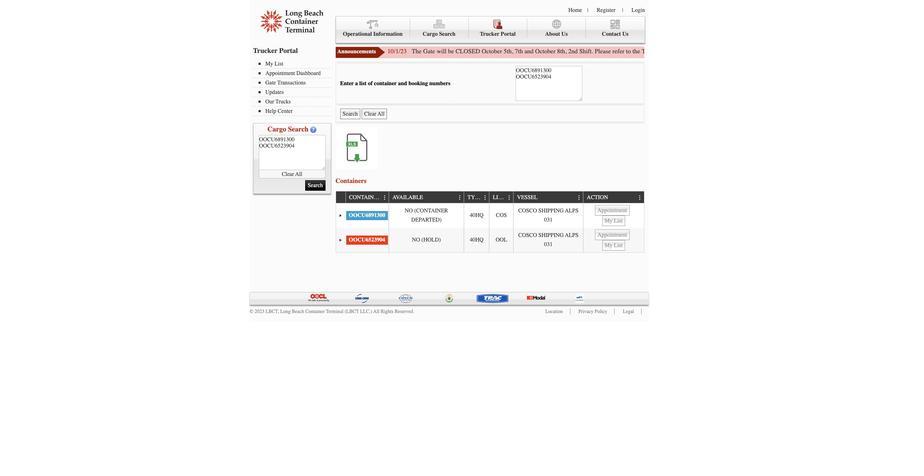 Task type: locate. For each thing, give the bounding box(es) containing it.
portal up 5th,
[[501, 31, 516, 37]]

0 vertical spatial trucker
[[480, 31, 500, 37]]

edit column settings image for available
[[457, 195, 463, 201]]

cargo up will
[[423, 31, 438, 37]]

menu bar
[[336, 16, 646, 43], [253, 60, 334, 116]]

list
[[275, 61, 284, 67]]

1 the from the left
[[633, 47, 641, 55]]

1 us from the left
[[562, 31, 568, 37]]

gate
[[424, 47, 435, 55], [659, 47, 671, 55], [266, 80, 276, 86]]

row containing no (container departed)
[[336, 204, 645, 228]]

40hq cell down type
[[464, 204, 490, 228]]

long
[[281, 309, 291, 315]]

0 horizontal spatial menu bar
[[253, 60, 334, 116]]

0 horizontal spatial us
[[562, 31, 568, 37]]

trucker up the my
[[253, 47, 278, 55]]

1 cell from the top
[[584, 204, 645, 228]]

october left 5th,
[[482, 47, 503, 55]]

0 vertical spatial trucker portal
[[480, 31, 516, 37]]

1 40hq cell from the top
[[464, 204, 490, 228]]

1 vertical spatial cosco shipping alps 031
[[519, 233, 579, 248]]

4 edit column settings image from the left
[[638, 195, 643, 201]]

cell for ool
[[584, 228, 645, 253]]

0 horizontal spatial october
[[482, 47, 503, 55]]

0 horizontal spatial |
[[588, 7, 589, 13]]

3 row from the top
[[336, 228, 645, 253]]

1 vertical spatial 40hq
[[470, 237, 484, 243]]

all
[[296, 171, 303, 177], [374, 309, 380, 315]]

trucker up closed
[[480, 31, 500, 37]]

alps for ool
[[565, 233, 579, 239]]

our trucks link
[[259, 99, 331, 105]]

2 edit column settings image from the left
[[457, 195, 463, 201]]

gate transactions link
[[259, 80, 331, 86]]

further
[[724, 47, 741, 55]]

1 vertical spatial portal
[[279, 47, 298, 55]]

cosco shipping alps 031 for cos
[[519, 208, 579, 223]]

edit column settings image inside line column header
[[507, 195, 513, 201]]

edit column settings image inside type column header
[[483, 195, 489, 201]]

0 vertical spatial no
[[405, 208, 413, 214]]

0 vertical spatial 031
[[545, 217, 553, 223]]

all inside button
[[296, 171, 303, 177]]

help
[[266, 108, 277, 114]]

cosco shipping alps 031 for ool
[[519, 233, 579, 248]]

0 vertical spatial menu bar
[[336, 16, 646, 43]]

legal link
[[623, 309, 635, 315]]

0 horizontal spatial the
[[633, 47, 641, 55]]

and right 7th
[[525, 47, 534, 55]]

privacy policy link
[[579, 309, 608, 315]]

center
[[278, 108, 293, 114]]

about us
[[546, 31, 568, 37]]

cos cell
[[490, 204, 514, 228]]

the
[[633, 47, 641, 55], [782, 47, 789, 55]]

search up be
[[440, 31, 456, 37]]

1 horizontal spatial cargo search
[[423, 31, 456, 37]]

0 horizontal spatial cargo
[[268, 125, 286, 133]]

information
[[374, 31, 403, 37]]

vessel column header
[[514, 192, 584, 204]]

None submit
[[340, 109, 361, 119], [305, 180, 326, 191], [340, 109, 361, 119], [305, 180, 326, 191]]

container
[[306, 309, 325, 315]]

edit column settings image inside action column header
[[638, 195, 643, 201]]

1 vertical spatial cargo
[[268, 125, 286, 133]]

1 vertical spatial alps
[[565, 233, 579, 239]]

cargo down 'help'
[[268, 125, 286, 133]]

row group containing no (container departed)
[[336, 204, 645, 253]]

all right llc.)
[[374, 309, 380, 315]]

alps
[[565, 208, 579, 214], [565, 233, 579, 239]]

hours
[[672, 47, 688, 55]]

containers
[[336, 177, 367, 185]]

edit column settings image inside available column header
[[457, 195, 463, 201]]

the
[[412, 47, 422, 55]]

contact
[[602, 31, 622, 37]]

the left "week."
[[782, 47, 789, 55]]

None button
[[362, 109, 387, 119], [596, 205, 630, 216], [603, 216, 626, 226], [596, 230, 630, 240], [603, 240, 626, 251], [362, 109, 387, 119], [596, 205, 630, 216], [603, 216, 626, 226], [596, 230, 630, 240], [603, 240, 626, 251]]

edit column settings image inside vessel column header
[[577, 195, 583, 201]]

type link
[[468, 192, 485, 203]]

0 horizontal spatial for
[[715, 47, 722, 55]]

row group
[[336, 204, 645, 253]]

2 cell from the top
[[584, 228, 645, 253]]

cosco
[[519, 208, 538, 214], [519, 233, 538, 239]]

terminal
[[326, 309, 344, 315]]

2 cosco shipping alps 031 cell from the top
[[514, 228, 584, 253]]

| right home link
[[588, 7, 589, 13]]

2 031 from the top
[[545, 242, 553, 248]]

1 vertical spatial cosco
[[519, 233, 538, 239]]

search down help center link
[[288, 125, 309, 133]]

gate right the
[[424, 47, 435, 55]]

edit column settings image inside container 'column header'
[[382, 195, 388, 201]]

container
[[349, 195, 381, 201]]

cargo search up will
[[423, 31, 456, 37]]

1 vertical spatial all
[[374, 309, 380, 315]]

40hq cell for cos
[[464, 204, 490, 228]]

transactions
[[278, 80, 306, 86]]

container link
[[349, 192, 385, 203]]

action column header
[[584, 192, 645, 204]]

beach
[[292, 309, 304, 315]]

ool
[[496, 237, 508, 243]]

1 cosco shipping alps 031 cell from the top
[[514, 204, 584, 228]]

cosco shipping alps 031 cell
[[514, 204, 584, 228], [514, 228, 584, 253]]

0 vertical spatial cosco
[[519, 208, 538, 214]]

0 horizontal spatial trucker portal
[[253, 47, 298, 55]]

1 horizontal spatial edit column settings image
[[507, 195, 513, 201]]

to
[[627, 47, 632, 55]]

0 horizontal spatial all
[[296, 171, 303, 177]]

us right contact
[[623, 31, 629, 37]]

1 horizontal spatial trucker
[[480, 31, 500, 37]]

tree grid containing container
[[336, 192, 645, 253]]

gate right truck
[[659, 47, 671, 55]]

trucker portal up 'list' in the left of the page
[[253, 47, 298, 55]]

operational information
[[343, 31, 403, 37]]

2 cosco shipping alps 031 from the top
[[519, 233, 579, 248]]

0 vertical spatial search
[[440, 31, 456, 37]]

1 horizontal spatial portal
[[501, 31, 516, 37]]

1 october from the left
[[482, 47, 503, 55]]

0 horizontal spatial search
[[288, 125, 309, 133]]

0 vertical spatial cosco shipping alps 031
[[519, 208, 579, 223]]

shipping
[[539, 208, 564, 214], [539, 233, 564, 239]]

cargo search link
[[410, 18, 469, 38]]

1 horizontal spatial menu bar
[[336, 16, 646, 43]]

location
[[546, 309, 563, 315]]

my
[[266, 61, 273, 67]]

line column header
[[490, 192, 514, 204]]

40hq left ool cell
[[470, 237, 484, 243]]

0 vertical spatial shipping
[[539, 208, 564, 214]]

trucker portal up 5th,
[[480, 31, 516, 37]]

2 40hq cell from the top
[[464, 228, 490, 253]]

all right clear on the top of page
[[296, 171, 303, 177]]

october left 8th,
[[536, 47, 556, 55]]

40hq cell left ool
[[464, 228, 490, 253]]

ool cell
[[490, 228, 514, 253]]

the right to
[[633, 47, 641, 55]]

search
[[440, 31, 456, 37], [288, 125, 309, 133]]

40hq
[[470, 212, 484, 219], [470, 237, 484, 243]]

40hq cell
[[464, 204, 490, 228], [464, 228, 490, 253]]

1 vertical spatial 031
[[545, 242, 553, 248]]

1 cosco shipping alps 031 from the top
[[519, 208, 579, 223]]

portal up my list link
[[279, 47, 298, 55]]

edit column settings image right line
[[507, 195, 513, 201]]

cosco for ool
[[519, 233, 538, 239]]

(hold)
[[422, 237, 441, 243]]

2 40hq from the top
[[470, 237, 484, 243]]

updates link
[[259, 89, 331, 96]]

1 row from the top
[[336, 192, 645, 204]]

no (container departed)
[[405, 208, 449, 223]]

40hq down type column header
[[470, 212, 484, 219]]

booking
[[409, 80, 428, 87]]

1 edit column settings image from the left
[[483, 195, 489, 201]]

type
[[468, 195, 482, 201]]

cell
[[584, 204, 645, 228], [584, 228, 645, 253]]

numbers
[[430, 80, 451, 87]]

us right about on the top of page
[[562, 31, 568, 37]]

©
[[250, 309, 254, 315]]

1 horizontal spatial gate
[[424, 47, 435, 55]]

and
[[525, 47, 534, 55], [398, 80, 407, 87]]

rights
[[381, 309, 394, 315]]

1 horizontal spatial cargo
[[423, 31, 438, 37]]

1 vertical spatial trucker portal
[[253, 47, 298, 55]]

1 shipping from the top
[[539, 208, 564, 214]]

cargo
[[423, 31, 438, 37], [268, 125, 286, 133]]

0 vertical spatial all
[[296, 171, 303, 177]]

1 horizontal spatial us
[[623, 31, 629, 37]]

tree grid
[[336, 192, 645, 253]]

1 vertical spatial menu bar
[[253, 60, 334, 116]]

1 cosco from the top
[[519, 208, 538, 214]]

1 vertical spatial shipping
[[539, 233, 564, 239]]

cell for cos
[[584, 204, 645, 228]]

row
[[336, 192, 645, 204], [336, 204, 645, 228], [336, 228, 645, 253]]

gate
[[743, 47, 753, 55]]

policy
[[595, 309, 608, 315]]

0 vertical spatial alps
[[565, 208, 579, 214]]

0 vertical spatial 40hq
[[470, 212, 484, 219]]

0 horizontal spatial portal
[[279, 47, 298, 55]]

october
[[482, 47, 503, 55], [536, 47, 556, 55]]

trucker
[[480, 31, 500, 37], [253, 47, 278, 55]]

2 alps from the top
[[565, 233, 579, 239]]

0 horizontal spatial edit column settings image
[[483, 195, 489, 201]]

cargo inside cargo search link
[[423, 31, 438, 37]]

alps for cos
[[565, 208, 579, 214]]

shipping for cos
[[539, 208, 564, 214]]

cosco shipping alps 031
[[519, 208, 579, 223], [519, 233, 579, 248]]

40hq for cos
[[470, 212, 484, 219]]

1 edit column settings image from the left
[[382, 195, 388, 201]]

type column header
[[464, 192, 490, 204]]

031
[[545, 217, 553, 223], [545, 242, 553, 248]]

0 vertical spatial cargo
[[423, 31, 438, 37]]

1 horizontal spatial the
[[782, 47, 789, 55]]

2 row from the top
[[336, 204, 645, 228]]

menu bar containing my list
[[253, 60, 334, 116]]

1 vertical spatial no
[[412, 237, 421, 243]]

0 horizontal spatial gate
[[266, 80, 276, 86]]

| left "login"
[[623, 7, 624, 13]]

trucker portal
[[480, 31, 516, 37], [253, 47, 298, 55]]

no left (hold)
[[412, 237, 421, 243]]

us
[[562, 31, 568, 37], [623, 31, 629, 37]]

2 edit column settings image from the left
[[507, 195, 513, 201]]

shift.
[[580, 47, 594, 55]]

contact us
[[602, 31, 629, 37]]

0 horizontal spatial cargo search
[[268, 125, 309, 133]]

1 vertical spatial search
[[288, 125, 309, 133]]

1 031 from the top
[[545, 217, 553, 223]]

no down available
[[405, 208, 413, 214]]

1 alps from the top
[[565, 208, 579, 214]]

1 horizontal spatial for
[[773, 47, 780, 55]]

10/1/23 the gate will be closed october 5th, 7th and october 8th, 2nd shift. please refer to the truck gate hours web page for further gate details for the week.
[[388, 47, 806, 55]]

1 horizontal spatial and
[[525, 47, 534, 55]]

2 shipping from the top
[[539, 233, 564, 239]]

40hq cell for ool
[[464, 228, 490, 253]]

for
[[715, 47, 722, 55], [773, 47, 780, 55]]

3 edit column settings image from the left
[[577, 195, 583, 201]]

1 vertical spatial trucker
[[253, 47, 278, 55]]

1 vertical spatial cargo search
[[268, 125, 309, 133]]

1 40hq from the top
[[470, 212, 484, 219]]

register link
[[597, 7, 616, 13]]

announcements
[[338, 48, 376, 55]]

be
[[448, 47, 454, 55]]

2 cosco from the top
[[519, 233, 538, 239]]

edit column settings image
[[382, 195, 388, 201], [457, 195, 463, 201], [577, 195, 583, 201], [638, 195, 643, 201]]

for right details
[[773, 47, 780, 55]]

cosco for cos
[[519, 208, 538, 214]]

no inside no (container departed)
[[405, 208, 413, 214]]

Enter container numbers and/ or booking numbers. Press ESC to reset input box text field
[[516, 66, 583, 101]]

row containing cosco shipping alps 031
[[336, 228, 645, 253]]

2 us from the left
[[623, 31, 629, 37]]

edit column settings image
[[483, 195, 489, 201], [507, 195, 513, 201]]

details
[[755, 47, 771, 55]]

cosco down vessel
[[519, 208, 538, 214]]

lbct,
[[266, 309, 279, 315]]

home
[[569, 7, 583, 13]]

0 horizontal spatial and
[[398, 80, 407, 87]]

gate up updates
[[266, 80, 276, 86]]

and left booking
[[398, 80, 407, 87]]

oocu6891300 cell
[[346, 204, 389, 228]]

1 horizontal spatial |
[[623, 7, 624, 13]]

for right "page"
[[715, 47, 722, 55]]

1 horizontal spatial october
[[536, 47, 556, 55]]

edit column settings image right type
[[483, 195, 489, 201]]

2 for from the left
[[773, 47, 780, 55]]

cargo search down center
[[268, 125, 309, 133]]

my list link
[[259, 61, 331, 67]]

row containing container
[[336, 192, 645, 204]]

cosco shipping alps 031 cell for ool
[[514, 228, 584, 253]]

cosco right ool
[[519, 233, 538, 239]]



Task type: vqa. For each thing, say whether or not it's contained in the screenshot.
second SHIPPING
yes



Task type: describe. For each thing, give the bounding box(es) containing it.
© 2023 lbct, long beach container terminal (lbct llc.) all rights reserved.
[[250, 309, 415, 315]]

truck
[[642, 47, 657, 55]]

home link
[[569, 7, 583, 13]]

edit column settings image for vessel
[[577, 195, 583, 201]]

oocu6523904 cell
[[346, 228, 389, 253]]

us for contact us
[[623, 31, 629, 37]]

edit column settings image for line
[[507, 195, 513, 201]]

trucker portal link
[[469, 18, 528, 38]]

please
[[595, 47, 612, 55]]

my list appointment dashboard gate transactions updates our trucks help center
[[266, 61, 321, 114]]

1 | from the left
[[588, 7, 589, 13]]

8th,
[[558, 47, 567, 55]]

list
[[360, 80, 367, 87]]

1 horizontal spatial trucker portal
[[480, 31, 516, 37]]

031 for ool
[[545, 242, 553, 248]]

closed
[[456, 47, 481, 55]]

updates
[[266, 89, 284, 96]]

dashboard
[[297, 70, 321, 77]]

oocu6891300
[[349, 212, 386, 219]]

0 vertical spatial and
[[525, 47, 534, 55]]

page
[[701, 47, 713, 55]]

reserved.
[[395, 309, 415, 315]]

available
[[393, 195, 423, 201]]

help center link
[[259, 108, 331, 114]]

enter
[[340, 80, 354, 87]]

0 horizontal spatial trucker
[[253, 47, 278, 55]]

clear all
[[282, 171, 303, 177]]

edit column settings image for container
[[382, 195, 388, 201]]

will
[[437, 47, 447, 55]]

no (hold)
[[412, 237, 441, 243]]

1 for from the left
[[715, 47, 722, 55]]

available column header
[[389, 192, 464, 204]]

container
[[374, 80, 397, 87]]

edit column settings image for type
[[483, 195, 489, 201]]

available link
[[393, 192, 427, 203]]

llc.)
[[360, 309, 373, 315]]

trucks
[[276, 99, 291, 105]]

line link
[[493, 192, 510, 203]]

line
[[493, 195, 506, 201]]

cos
[[496, 212, 507, 219]]

operational information link
[[336, 18, 410, 38]]

web
[[689, 47, 700, 55]]

us for about us
[[562, 31, 568, 37]]

location link
[[546, 309, 563, 315]]

1 horizontal spatial search
[[440, 31, 456, 37]]

1 horizontal spatial all
[[374, 309, 380, 315]]

0 vertical spatial portal
[[501, 31, 516, 37]]

appointment dashboard link
[[259, 70, 331, 77]]

refer
[[613, 47, 625, 55]]

about
[[546, 31, 561, 37]]

action link
[[587, 192, 612, 203]]

no (container departed) cell
[[389, 204, 464, 228]]

register
[[597, 7, 616, 13]]

(container
[[415, 208, 449, 214]]

about us link
[[528, 18, 586, 38]]

031 for cos
[[545, 217, 553, 223]]

no for no (container departed)
[[405, 208, 413, 214]]

contact us link
[[586, 18, 645, 38]]

2 | from the left
[[623, 7, 624, 13]]

1 vertical spatial and
[[398, 80, 407, 87]]

menu bar containing operational information
[[336, 16, 646, 43]]

5th,
[[504, 47, 514, 55]]

edit column settings image for action
[[638, 195, 643, 201]]

legal
[[623, 309, 635, 315]]

clear
[[282, 171, 294, 177]]

container column header
[[346, 192, 389, 204]]

no (hold) cell
[[389, 228, 464, 253]]

0 vertical spatial cargo search
[[423, 31, 456, 37]]

privacy
[[579, 309, 594, 315]]

cosco shipping alps 031 cell for cos
[[514, 204, 584, 228]]

2nd
[[569, 47, 578, 55]]

2 the from the left
[[782, 47, 789, 55]]

2023
[[255, 309, 265, 315]]

vessel link
[[518, 192, 542, 203]]

7th
[[515, 47, 523, 55]]

login
[[632, 7, 646, 13]]

no for no (hold)
[[412, 237, 421, 243]]

our
[[266, 99, 274, 105]]

10/1/23
[[388, 47, 407, 55]]

2 october from the left
[[536, 47, 556, 55]]

Enter container numbers and/ or booking numbers.  text field
[[259, 135, 326, 170]]

oocu6523904
[[349, 237, 386, 243]]

departed)
[[412, 217, 442, 223]]

vessel
[[518, 195, 538, 201]]

appointment
[[266, 70, 295, 77]]

privacy policy
[[579, 309, 608, 315]]

login link
[[632, 7, 646, 13]]

(lbct
[[345, 309, 359, 315]]

of
[[368, 80, 373, 87]]

a
[[355, 80, 358, 87]]

40hq for ool
[[470, 237, 484, 243]]

gate inside my list appointment dashboard gate transactions updates our trucks help center
[[266, 80, 276, 86]]

2 horizontal spatial gate
[[659, 47, 671, 55]]

clear all button
[[259, 170, 326, 179]]

shipping for ool
[[539, 233, 564, 239]]



